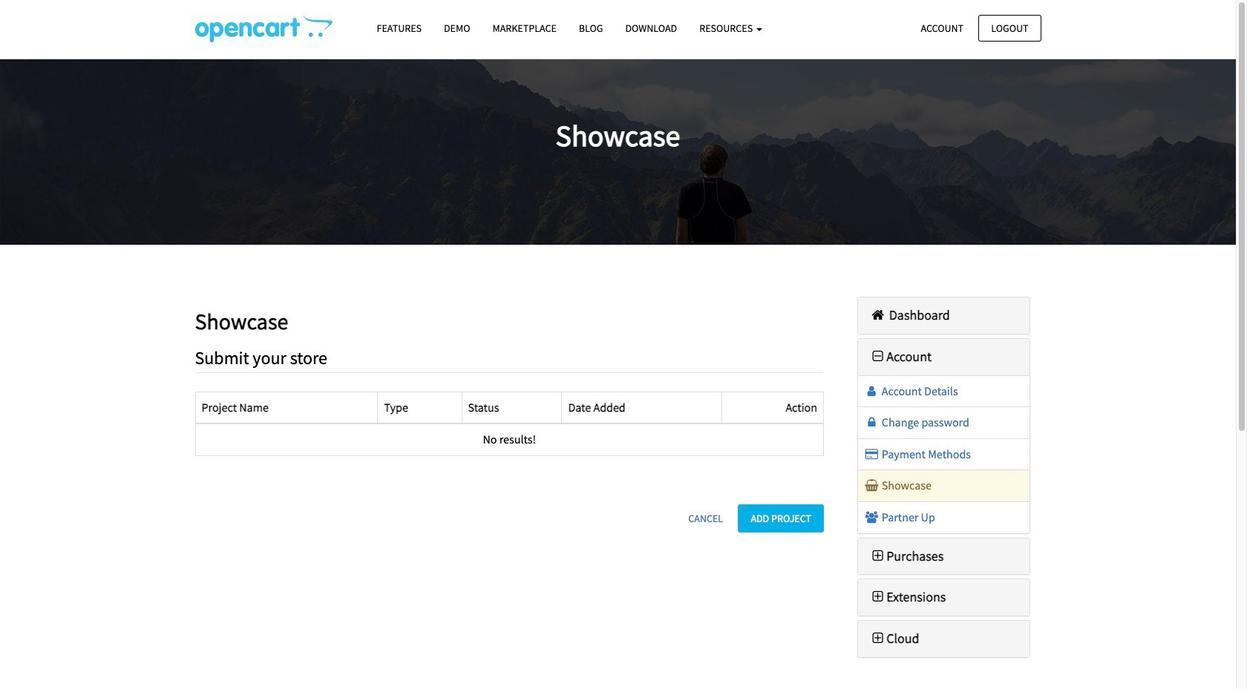 Task type: describe. For each thing, give the bounding box(es) containing it.
plus square o image
[[869, 591, 886, 604]]

users image
[[864, 511, 879, 523]]

credit card image
[[864, 448, 879, 460]]

lock image
[[864, 417, 879, 428]]

user image
[[864, 385, 879, 397]]



Task type: locate. For each thing, give the bounding box(es) containing it.
0 vertical spatial plus square o image
[[869, 550, 886, 563]]

1 plus square o image from the top
[[869, 550, 886, 563]]

2 plus square o image from the top
[[869, 633, 886, 646]]

1 vertical spatial plus square o image
[[869, 633, 886, 646]]

home image
[[869, 309, 886, 322]]

opencart - showcase image
[[195, 16, 332, 42]]

plus square o image down plus square o image
[[869, 633, 886, 646]]

plus square o image down "users" icon
[[869, 550, 886, 563]]

shopping basket image
[[864, 480, 879, 492]]

plus square o image
[[869, 550, 886, 563], [869, 633, 886, 646]]

minus square o image
[[869, 350, 886, 364]]



Task type: vqa. For each thing, say whether or not it's contained in the screenshot.
first plus square o icon
yes



